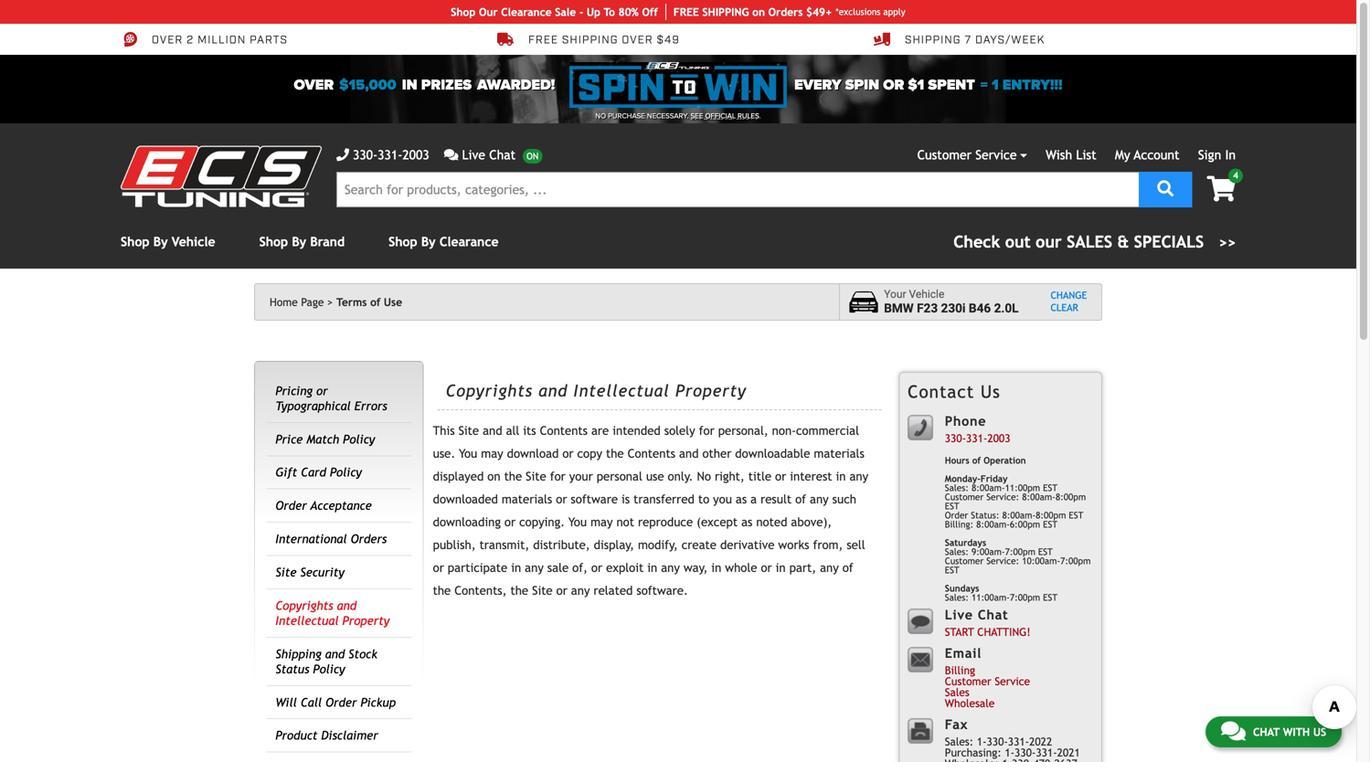 Task type: locate. For each thing, give the bounding box(es) containing it.
1 horizontal spatial 2003
[[988, 432, 1011, 445]]

phone
[[945, 414, 987, 429]]

in up such
[[836, 470, 846, 484]]

wholesale link
[[945, 697, 995, 710]]

any left sale
[[525, 561, 544, 575]]

for
[[699, 424, 715, 438], [550, 470, 566, 484]]

by
[[153, 235, 168, 249], [292, 235, 306, 249], [421, 235, 436, 249]]

0 horizontal spatial chat
[[490, 148, 516, 162]]

1 vertical spatial service:
[[987, 556, 1020, 567]]

orders down the acceptance
[[351, 532, 387, 547]]

spin
[[846, 76, 880, 94]]

start
[[945, 626, 975, 639]]

in left prizes
[[402, 76, 418, 94]]

ping
[[725, 5, 750, 18]]

clearance down comments image
[[440, 235, 499, 249]]

copy
[[578, 447, 603, 461]]

0 horizontal spatial on
[[488, 470, 501, 484]]

0 horizontal spatial property
[[343, 614, 390, 628]]

1 vertical spatial no
[[697, 470, 712, 484]]

of right "hours" at the bottom right of the page
[[973, 455, 981, 466]]

live chat
[[462, 148, 516, 162]]

materials down commercial
[[814, 447, 865, 461]]

and
[[539, 381, 568, 401], [483, 424, 503, 438], [679, 447, 699, 461], [337, 599, 357, 613], [325, 647, 345, 662]]

2 horizontal spatial by
[[421, 235, 436, 249]]

your
[[570, 470, 593, 484]]

you up distribute, at the bottom of the page
[[569, 515, 587, 530]]

vehicle up f23
[[910, 288, 945, 301]]

shipping up 'status'
[[276, 647, 322, 662]]

copyrights up all
[[446, 381, 533, 401]]

1 vertical spatial live
[[945, 608, 974, 623]]

7:00pm down 6:00pm
[[1006, 547, 1036, 557]]

and left stock
[[325, 647, 345, 662]]

shipping inside shipping and stock status policy
[[276, 647, 322, 662]]

7:00pm down 10:00am-
[[1010, 593, 1041, 603]]

policy up will call order pickup
[[313, 662, 345, 677]]

policy for price match policy
[[343, 432, 375, 447]]

as left a
[[736, 493, 747, 507]]

0 horizontal spatial 2003
[[403, 148, 430, 162]]

0 horizontal spatial clearance
[[440, 235, 499, 249]]

1 service: from the top
[[987, 492, 1020, 502]]

1 horizontal spatial sales
[[1067, 232, 1113, 252]]

0 vertical spatial you
[[459, 447, 478, 461]]

0 horizontal spatial orders
[[351, 532, 387, 547]]

contents right its on the bottom left of the page
[[540, 424, 588, 438]]

sales: down fax
[[945, 736, 974, 748]]

us
[[981, 382, 1001, 402], [1314, 726, 1327, 739]]

11:00pm
[[1006, 483, 1041, 493]]

330- left 2022
[[987, 736, 1009, 748]]

order right call
[[326, 696, 357, 710]]

0 horizontal spatial intellectual
[[276, 614, 339, 628]]

or up copying.
[[556, 493, 567, 507]]

as
[[736, 493, 747, 507], [742, 515, 753, 530]]

you right use.
[[459, 447, 478, 461]]

chat down 11:00am-
[[978, 608, 1009, 623]]

1 horizontal spatial no
[[697, 470, 712, 484]]

change
[[1051, 290, 1088, 301]]

over 2 million parts
[[152, 33, 288, 47]]

1 horizontal spatial you
[[569, 515, 587, 530]]

0 horizontal spatial you
[[459, 447, 478, 461]]

0 vertical spatial copyrights and intellectual property
[[446, 381, 747, 401]]

1 vertical spatial clearance
[[440, 235, 499, 249]]

0 vertical spatial sales
[[1067, 232, 1113, 252]]

chat left the with
[[1254, 726, 1280, 739]]

free
[[529, 33, 559, 47]]

vehicle down ecs tuning image
[[172, 235, 215, 249]]

&
[[1118, 232, 1130, 252]]

0 vertical spatial policy
[[343, 432, 375, 447]]

0 vertical spatial clearance
[[501, 5, 552, 18]]

1 horizontal spatial intellectual
[[574, 381, 670, 401]]

1 by from the left
[[153, 235, 168, 249]]

0 vertical spatial over
[[152, 33, 183, 47]]

1 sales: from the top
[[945, 483, 969, 493]]

1 vertical spatial contents
[[628, 447, 676, 461]]

over for over $15,000 in prizes
[[294, 76, 334, 94]]

0 vertical spatial no
[[596, 112, 606, 121]]

2
[[187, 33, 194, 47]]

1 horizontal spatial us
[[1314, 726, 1327, 739]]

4
[[1234, 170, 1239, 181]]

shipping
[[905, 33, 962, 47], [276, 647, 322, 662]]

0 horizontal spatial contents
[[540, 424, 588, 438]]

contents up use
[[628, 447, 676, 461]]

chat inside live chat start chatting!
[[978, 608, 1009, 623]]

on inside this site and all its contents are intended solely for personal, non-commercial use. you may download or copy the contents and other downloadable materials displayed on the site for your personal use only. no right, title or interest in any downloaded materials or software is transferred to you as a result of any such downloading or copying. you may not reproduce (except as noted above), publish, transmit, distribute, display, modify, create derivative works from, sell or participate in any sale of, or exploit in any way, in whole or in part, any of the contents, the site or any related software.
[[488, 470, 501, 484]]

and inside shipping and stock status policy
[[325, 647, 345, 662]]

orders left the "$49+"
[[769, 5, 803, 18]]

live right comments image
[[462, 148, 486, 162]]

1 vertical spatial copyrights and intellectual property
[[276, 599, 390, 628]]

1- down wholesale
[[977, 736, 987, 748]]

1 vertical spatial shipping
[[276, 647, 322, 662]]

1 vertical spatial vehicle
[[910, 288, 945, 301]]

sales left & on the top right
[[1067, 232, 1113, 252]]

1 horizontal spatial property
[[676, 381, 747, 401]]

no left purchase in the top of the page
[[596, 112, 606, 121]]

modify,
[[638, 538, 678, 552]]

call
[[301, 696, 322, 710]]

email billing customer service sales wholesale
[[945, 646, 1031, 710]]

policy for gift card policy
[[330, 466, 362, 480]]

0 vertical spatial materials
[[814, 447, 865, 461]]

phone image
[[337, 149, 349, 161]]

in down modify,
[[648, 561, 658, 575]]

f23
[[917, 301, 938, 316]]

1 vertical spatial policy
[[330, 466, 362, 480]]

property up stock
[[343, 614, 390, 628]]

330-331-2003 link left comments image
[[337, 145, 430, 165]]

apply
[[884, 6, 906, 17]]

shop for shop by brand
[[259, 235, 288, 249]]

noted
[[757, 515, 788, 530]]

spent
[[929, 76, 976, 94]]

0 vertical spatial live
[[462, 148, 486, 162]]

1 horizontal spatial on
[[753, 5, 766, 18]]

1 vertical spatial sales
[[945, 686, 970, 699]]

any
[[850, 470, 869, 484], [810, 493, 829, 507], [525, 561, 544, 575], [661, 561, 680, 575], [820, 561, 839, 575], [571, 584, 590, 598]]

2 sales: from the top
[[945, 547, 969, 557]]

1 horizontal spatial chat
[[978, 608, 1009, 623]]

1 vertical spatial orders
[[351, 532, 387, 547]]

the right contents,
[[511, 584, 529, 598]]

copyrights and intellectual property
[[446, 381, 747, 401], [276, 599, 390, 628]]

errors
[[355, 399, 388, 413]]

shipping
[[562, 33, 619, 47]]

11:00am-
[[972, 593, 1010, 603]]

shipping and stock status policy link
[[276, 647, 378, 677]]

search image
[[1158, 181, 1175, 197]]

1 horizontal spatial over
[[294, 76, 334, 94]]

0 horizontal spatial for
[[550, 470, 566, 484]]

chat with us link
[[1206, 717, 1343, 748]]

0 horizontal spatial by
[[153, 235, 168, 249]]

sales down billing
[[945, 686, 970, 699]]

copyrights and intellectual property up are
[[446, 381, 747, 401]]

on right ping
[[753, 5, 766, 18]]

1 horizontal spatial by
[[292, 235, 306, 249]]

shop for shop by clearance
[[389, 235, 418, 249]]

and up 'only.'
[[679, 447, 699, 461]]

1 vertical spatial as
[[742, 515, 753, 530]]

or left $1
[[884, 76, 905, 94]]

1 horizontal spatial clearance
[[501, 5, 552, 18]]

shipping for shipping and stock status policy
[[276, 647, 322, 662]]

shopping cart image
[[1208, 176, 1236, 202]]

or
[[884, 76, 905, 94], [316, 384, 328, 398], [563, 447, 574, 461], [776, 470, 787, 484], [556, 493, 567, 507], [505, 515, 516, 530], [433, 561, 444, 575], [592, 561, 603, 575], [761, 561, 772, 575], [557, 584, 568, 598]]

8:00am- down 11:00pm
[[1003, 510, 1036, 521]]

customer inside the email billing customer service sales wholesale
[[945, 675, 992, 688]]

service:
[[987, 492, 1020, 502], [987, 556, 1020, 567]]

1 horizontal spatial vehicle
[[910, 288, 945, 301]]

shipping for shipping 7 days/week
[[905, 33, 962, 47]]

whole
[[725, 561, 758, 575]]

0 vertical spatial service
[[976, 148, 1017, 162]]

may left download
[[481, 447, 504, 461]]

1 horizontal spatial materials
[[814, 447, 865, 461]]

create
[[682, 538, 717, 552]]

sign in
[[1199, 148, 1236, 162]]

property up solely
[[676, 381, 747, 401]]

0 vertical spatial shipping
[[905, 33, 962, 47]]

1 horizontal spatial live
[[945, 608, 974, 623]]

of
[[370, 296, 381, 309], [973, 455, 981, 466], [796, 493, 807, 507], [843, 561, 854, 575]]

ship
[[703, 5, 725, 18]]

downloadable
[[736, 447, 811, 461]]

home
[[270, 296, 298, 309]]

0 horizontal spatial copyrights
[[276, 599, 333, 613]]

0 horizontal spatial shipping
[[276, 647, 322, 662]]

sales
[[1067, 232, 1113, 252], [945, 686, 970, 699]]

this site and all its contents are intended solely for personal, non-commercial use. you may download or copy the contents and other downloadable materials displayed on the site for your personal use only. no right, title or interest in any downloaded materials or software is transferred to you as a result of any such downloading or copying. you may not reproduce (except as noted above), publish, transmit, distribute, display, modify, create derivative works from, sell or participate in any sale of, or exploit in any way, in whole or in part, any of the contents, the site or any related software.
[[433, 424, 869, 598]]

billing:
[[945, 519, 974, 530]]

on right displayed
[[488, 470, 501, 484]]

order down gift
[[276, 499, 307, 513]]

copyrights down 'site security'
[[276, 599, 333, 613]]

1 vertical spatial chat
[[978, 608, 1009, 623]]

terms of use
[[337, 296, 403, 309]]

sell
[[847, 538, 866, 552]]

site
[[459, 424, 479, 438], [526, 470, 547, 484], [276, 566, 297, 580], [532, 584, 553, 598]]

1 vertical spatial over
[[294, 76, 334, 94]]

shop by vehicle
[[121, 235, 215, 249]]

0 horizontal spatial over
[[152, 33, 183, 47]]

0 vertical spatial vehicle
[[172, 235, 215, 249]]

1 horizontal spatial shipping
[[905, 33, 962, 47]]

2 horizontal spatial order
[[945, 510, 969, 521]]

friday
[[981, 474, 1008, 484]]

live inside live chat start chatting!
[[945, 608, 974, 623]]

3 by from the left
[[421, 235, 436, 249]]

0 horizontal spatial may
[[481, 447, 504, 461]]

1 horizontal spatial contents
[[628, 447, 676, 461]]

service left the wish
[[976, 148, 1017, 162]]

chatting!
[[978, 626, 1031, 639]]

service inside the email billing customer service sales wholesale
[[995, 675, 1031, 688]]

for left your
[[550, 470, 566, 484]]

2003 up operation
[[988, 432, 1011, 445]]

b46
[[969, 301, 992, 316]]

free shipping over $49 link
[[498, 31, 680, 48]]

0 vertical spatial us
[[981, 382, 1001, 402]]

1- left 2022
[[1005, 747, 1015, 759]]

policy right card
[[330, 466, 362, 480]]

service: left 10:00am-
[[987, 556, 1020, 567]]

wish list
[[1046, 148, 1097, 162]]

service: down friday
[[987, 492, 1020, 502]]

fax sales: 1-330-331-2022 purchasing: 1-330-331-2021
[[945, 717, 1081, 759]]

of left use
[[370, 296, 381, 309]]

chat
[[490, 148, 516, 162], [978, 608, 1009, 623], [1254, 726, 1280, 739]]

1 vertical spatial intellectual
[[276, 614, 339, 628]]

shop for shop by vehicle
[[121, 235, 150, 249]]

clear link
[[1051, 302, 1088, 315]]

1 vertical spatial 8:00pm
[[1036, 510, 1067, 521]]

331-
[[378, 148, 403, 162], [967, 432, 988, 445], [1009, 736, 1030, 748], [1036, 747, 1058, 759]]

0 horizontal spatial sales
[[945, 686, 970, 699]]

over
[[622, 33, 654, 47]]

us up phone
[[981, 382, 1001, 402]]

contents
[[540, 424, 588, 438], [628, 447, 676, 461]]

of inside the hours of operation monday-friday sales: 8:00am-11:00pm est customer service: 8:00am-8:00pm est order status: 8:00am-8:00pm est billing: 8:00am-6:00pm est saturdays sales: 9:00am-7:00pm est customer service: 10:00am-7:00pm est sundays sales: 11:00am-7:00pm est
[[973, 455, 981, 466]]

1 horizontal spatial copyrights
[[446, 381, 533, 401]]

clearance up free
[[501, 5, 552, 18]]

2 vertical spatial policy
[[313, 662, 345, 677]]

contact us
[[908, 382, 1001, 402]]

or right of,
[[592, 561, 603, 575]]

shop by brand
[[259, 235, 345, 249]]

any up software.
[[661, 561, 680, 575]]

customer
[[918, 148, 972, 162], [945, 492, 984, 502], [945, 556, 984, 567], [945, 675, 992, 688]]

the left contents,
[[433, 584, 451, 598]]

0 horizontal spatial vehicle
[[172, 235, 215, 249]]

sales: down "hours" at the bottom right of the page
[[945, 483, 969, 493]]

1 vertical spatial 330-331-2003 link
[[945, 432, 1011, 445]]

see
[[691, 112, 704, 121]]

exploit
[[606, 561, 644, 575]]

days/week
[[976, 33, 1046, 47]]

international orders link
[[276, 532, 387, 547]]

no up to
[[697, 470, 712, 484]]

its
[[523, 424, 536, 438]]

in left part,
[[776, 561, 786, 575]]

2003 left comments image
[[403, 148, 430, 162]]

2 by from the left
[[292, 235, 306, 249]]

0 horizontal spatial live
[[462, 148, 486, 162]]

0 horizontal spatial 330-331-2003 link
[[337, 145, 430, 165]]

intellectual inside copyrights and intellectual property
[[276, 614, 339, 628]]

site security
[[276, 566, 345, 580]]

policy inside shipping and stock status policy
[[313, 662, 345, 677]]

live for live chat
[[462, 148, 486, 162]]

copyrights and intellectual property down the security
[[276, 599, 390, 628]]

intellectual up intended
[[574, 381, 670, 401]]

8:00pm down 11:00pm
[[1036, 510, 1067, 521]]

1 horizontal spatial may
[[591, 515, 613, 530]]

will
[[276, 696, 297, 710]]

gift
[[276, 466, 297, 480]]

policy down errors
[[343, 432, 375, 447]]

of right result
[[796, 493, 807, 507]]

0 vertical spatial chat
[[490, 148, 516, 162]]

on
[[753, 5, 766, 18], [488, 470, 501, 484]]

330-331-2003 link down phone
[[945, 432, 1011, 445]]

materials up copying.
[[502, 493, 553, 507]]

2 horizontal spatial chat
[[1254, 726, 1280, 739]]

1 horizontal spatial for
[[699, 424, 715, 438]]

sales: left 11:00am-
[[945, 593, 969, 603]]

shipping and stock status policy
[[276, 647, 378, 677]]

site left the security
[[276, 566, 297, 580]]

us right the with
[[1314, 726, 1327, 739]]

order left the status:
[[945, 510, 969, 521]]

service down chatting!
[[995, 675, 1031, 688]]

order acceptance link
[[276, 499, 372, 513]]

intellectual up shipping and stock status policy
[[276, 614, 339, 628]]

0 vertical spatial on
[[753, 5, 766, 18]]

operation
[[984, 455, 1027, 466]]

personal
[[597, 470, 643, 484]]

status
[[276, 662, 310, 677]]

for up other
[[699, 424, 715, 438]]

1 horizontal spatial 1-
[[1005, 747, 1015, 759]]

over left $15,000
[[294, 76, 334, 94]]

not
[[617, 515, 635, 530]]

site security link
[[276, 566, 345, 580]]

only.
[[668, 470, 694, 484]]

0 horizontal spatial materials
[[502, 493, 553, 507]]

are
[[592, 424, 609, 438]]

8:00am-
[[972, 483, 1006, 493], [1023, 492, 1056, 502], [1003, 510, 1036, 521], [977, 519, 1010, 530]]

1 vertical spatial you
[[569, 515, 587, 530]]

330- down phone
[[945, 432, 967, 445]]

1 horizontal spatial 330-331-2003 link
[[945, 432, 1011, 445]]

monday-
[[945, 474, 981, 484]]

1 vertical spatial service
[[995, 675, 1031, 688]]

4 sales: from the top
[[945, 736, 974, 748]]

personal,
[[719, 424, 769, 438]]



Task type: describe. For each thing, give the bounding box(es) containing it.
intended
[[613, 424, 661, 438]]

in down 'transmit,'
[[511, 561, 521, 575]]

2003 inside phone 330-331-2003
[[988, 432, 1011, 445]]

or right whole
[[761, 561, 772, 575]]

$1
[[908, 76, 925, 94]]

over for over 2 million parts
[[152, 33, 183, 47]]

price match policy
[[276, 432, 375, 447]]

price match policy link
[[276, 432, 375, 447]]

gift card policy
[[276, 466, 362, 480]]

0 vertical spatial property
[[676, 381, 747, 401]]

2021
[[1058, 747, 1081, 759]]

10:00am-
[[1023, 556, 1061, 567]]

any down of,
[[571, 584, 590, 598]]

by for vehicle
[[153, 235, 168, 249]]

no inside this site and all its contents are intended solely for personal, non-commercial use. you may download or copy the contents and other downloadable materials displayed on the site for your personal use only. no right, title or interest in any downloaded materials or software is transferred to you as a result of any such downloading or copying. you may not reproduce (except as noted above), publish, transmit, distribute, display, modify, create derivative works from, sell or participate in any sale of, or exploit in any way, in whole or in part, any of the contents, the site or any related software.
[[697, 470, 712, 484]]

7:00pm right 9:00am-
[[1061, 556, 1091, 567]]

customer service link
[[945, 675, 1031, 688]]

card
[[301, 466, 326, 480]]

1 vertical spatial materials
[[502, 493, 553, 507]]

to
[[699, 493, 710, 507]]

330- right phone icon
[[353, 148, 378, 162]]

sales inside the email billing customer service sales wholesale
[[945, 686, 970, 699]]

no purchase necessary. see official rules .
[[596, 112, 761, 121]]

ecs tuning image
[[121, 146, 322, 207]]

a
[[751, 493, 757, 507]]

publish,
[[433, 538, 476, 552]]

0 horizontal spatial no
[[596, 112, 606, 121]]

account
[[1135, 148, 1180, 162]]

330- inside phone 330-331-2003
[[945, 432, 967, 445]]

email
[[945, 646, 982, 661]]

0 vertical spatial intellectual
[[574, 381, 670, 401]]

-
[[580, 5, 584, 18]]

and down the security
[[337, 599, 357, 613]]

purchasing:
[[945, 747, 1002, 759]]

live chat start chatting!
[[945, 608, 1031, 639]]

shop for shop our clearance sale - up to 80% off
[[451, 5, 476, 18]]

8:00am- up the status:
[[972, 483, 1006, 493]]

up
[[587, 5, 601, 18]]

1 vertical spatial copyrights
[[276, 599, 333, 613]]

1 vertical spatial may
[[591, 515, 613, 530]]

or up 'transmit,'
[[505, 515, 516, 530]]

0 horizontal spatial 1-
[[977, 736, 987, 748]]

*exclusions
[[836, 6, 881, 17]]

7
[[965, 33, 972, 47]]

0 vertical spatial may
[[481, 447, 504, 461]]

customer service button
[[918, 145, 1028, 165]]

1 horizontal spatial copyrights and intellectual property
[[446, 381, 747, 401]]

comments image
[[1222, 721, 1246, 743]]

our
[[479, 5, 498, 18]]

0 vertical spatial contents
[[540, 424, 588, 438]]

distribute,
[[533, 538, 590, 552]]

service inside popup button
[[976, 148, 1017, 162]]

6:00pm
[[1010, 519, 1041, 530]]

0 vertical spatial 8:00pm
[[1056, 492, 1087, 502]]

the up personal
[[606, 447, 624, 461]]

or right title
[[776, 470, 787, 484]]

Search text field
[[337, 172, 1140, 208]]

0 vertical spatial for
[[699, 424, 715, 438]]

live for live chat start chatting!
[[945, 608, 974, 623]]

=
[[981, 76, 989, 94]]

chat for live chat start chatting!
[[978, 608, 1009, 623]]

80%
[[619, 5, 639, 18]]

from,
[[813, 538, 844, 552]]

by for clearance
[[421, 235, 436, 249]]

clearance for our
[[501, 5, 552, 18]]

sales: inside "fax sales: 1-330-331-2022 purchasing: 1-330-331-2021"
[[945, 736, 974, 748]]

change link
[[1051, 290, 1088, 302]]

330- left 2021 on the bottom right of page
[[1015, 747, 1037, 759]]

1 vertical spatial for
[[550, 470, 566, 484]]

hours
[[945, 455, 970, 466]]

or left copy
[[563, 447, 574, 461]]

purchase
[[608, 112, 646, 121]]

comments image
[[444, 149, 459, 161]]

the down download
[[504, 470, 522, 484]]

right,
[[715, 470, 745, 484]]

clearance for by
[[440, 235, 499, 249]]

shop our clearance sale - up to 80% off
[[451, 5, 658, 18]]

transferred
[[634, 493, 695, 507]]

shipping 7 days/week
[[905, 33, 1046, 47]]

free ship ping on orders $49+ *exclusions apply
[[674, 5, 906, 18]]

downloading
[[433, 515, 501, 530]]

0 horizontal spatial copyrights and intellectual property
[[276, 599, 390, 628]]

sale
[[555, 5, 576, 18]]

non-
[[772, 424, 797, 438]]

1 horizontal spatial orders
[[769, 5, 803, 18]]

your vehicle bmw f23 230i b46 2.0l
[[885, 288, 1019, 316]]

8:00am- up 9:00am-
[[977, 519, 1010, 530]]

sale
[[548, 561, 569, 575]]

sign
[[1199, 148, 1222, 162]]

this
[[433, 424, 455, 438]]

0 horizontal spatial us
[[981, 382, 1001, 402]]

any up such
[[850, 470, 869, 484]]

specials
[[1135, 232, 1205, 252]]

site right this
[[459, 424, 479, 438]]

0 vertical spatial copyrights
[[446, 381, 533, 401]]

page
[[301, 296, 324, 309]]

$49
[[657, 33, 680, 47]]

or down sale
[[557, 584, 568, 598]]

0 horizontal spatial order
[[276, 499, 307, 513]]

and up download
[[539, 381, 568, 401]]

sales & specials
[[1067, 232, 1205, 252]]

any down from, in the bottom right of the page
[[820, 561, 839, 575]]

of down sell
[[843, 561, 854, 575]]

acceptance
[[310, 499, 372, 513]]

wholesale
[[945, 697, 995, 710]]

1 vertical spatial property
[[343, 614, 390, 628]]

by for brand
[[292, 235, 306, 249]]

your
[[885, 288, 907, 301]]

fax
[[945, 717, 969, 732]]

reproduce
[[638, 515, 693, 530]]

shop by clearance link
[[389, 235, 499, 249]]

wish list link
[[1046, 148, 1097, 162]]

rules
[[738, 112, 760, 121]]

customer inside customer service popup button
[[918, 148, 972, 162]]

billing
[[945, 664, 976, 677]]

2 vertical spatial chat
[[1254, 726, 1280, 739]]

over 2 million parts link
[[121, 31, 288, 48]]

customer service
[[918, 148, 1017, 162]]

ecs tuning 'spin to win' contest logo image
[[570, 62, 788, 108]]

and left all
[[483, 424, 503, 438]]

0 vertical spatial as
[[736, 493, 747, 507]]

or inside the pricing or typographical errors
[[316, 384, 328, 398]]

copying.
[[520, 515, 565, 530]]

2 service: from the top
[[987, 556, 1020, 567]]

title
[[749, 470, 772, 484]]

clear
[[1051, 302, 1079, 314]]

change clear
[[1051, 290, 1088, 314]]

you
[[713, 493, 733, 507]]

site down download
[[526, 470, 547, 484]]

1 horizontal spatial order
[[326, 696, 357, 710]]

chat for live chat
[[490, 148, 516, 162]]

or down publish,
[[433, 561, 444, 575]]

in right way,
[[712, 561, 722, 575]]

transmit,
[[480, 538, 530, 552]]

8:00am- up 6:00pm
[[1023, 492, 1056, 502]]

0 vertical spatial 330-331-2003 link
[[337, 145, 430, 165]]

home page link
[[270, 296, 333, 309]]

0 vertical spatial 2003
[[403, 148, 430, 162]]

displayed
[[433, 470, 484, 484]]

331- inside phone 330-331-2003
[[967, 432, 988, 445]]

contact
[[908, 382, 975, 402]]

terms
[[337, 296, 367, 309]]

vehicle inside your vehicle bmw f23 230i b46 2.0l
[[910, 288, 945, 301]]

order inside the hours of operation monday-friday sales: 8:00am-11:00pm est customer service: 8:00am-8:00pm est order status: 8:00am-8:00pm est billing: 8:00am-6:00pm est saturdays sales: 9:00am-7:00pm est customer service: 10:00am-7:00pm est sundays sales: 11:00am-7:00pm est
[[945, 510, 969, 521]]

million
[[198, 33, 246, 47]]

site down sale
[[532, 584, 553, 598]]

prizes
[[421, 76, 472, 94]]

every
[[795, 76, 842, 94]]

match
[[307, 432, 339, 447]]

phone 330-331-2003
[[945, 414, 1011, 445]]

any up above),
[[810, 493, 829, 507]]

list
[[1077, 148, 1097, 162]]

3 sales: from the top
[[945, 593, 969, 603]]

participate
[[448, 561, 508, 575]]



Task type: vqa. For each thing, say whether or not it's contained in the screenshot.
"My Vehicles" link
no



